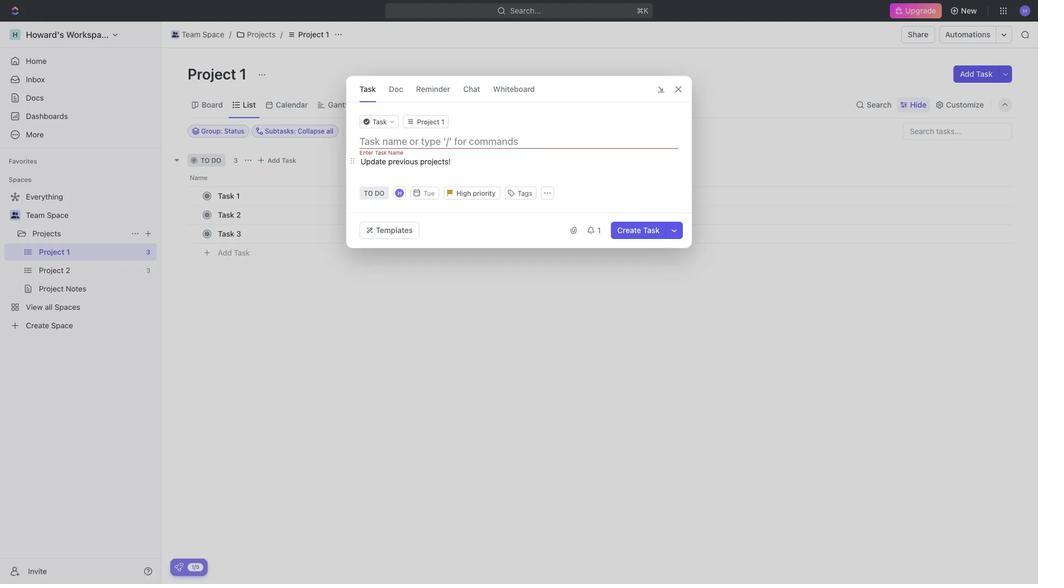 Task type: locate. For each thing, give the bounding box(es) containing it.
1/5
[[191, 564, 200, 570]]

templates button
[[360, 222, 419, 239]]

add task up the customize
[[960, 70, 993, 78]]

0 horizontal spatial team space
[[26, 211, 69, 220]]

priority
[[473, 189, 496, 197]]

1 vertical spatial to
[[364, 189, 373, 197]]

0 horizontal spatial project 1
[[188, 65, 250, 82]]

1 horizontal spatial do
[[375, 189, 385, 197]]

task 3
[[218, 229, 241, 238]]

1 vertical spatial 3
[[236, 229, 241, 238]]

0 vertical spatial 3
[[234, 157, 238, 164]]

1 horizontal spatial team
[[182, 30, 201, 39]]

team space right user group icon
[[26, 211, 69, 220]]

team right user group image
[[182, 30, 201, 39]]

1 button
[[582, 222, 607, 239]]

1
[[326, 30, 329, 39], [240, 65, 247, 82], [236, 191, 240, 200], [598, 226, 601, 235]]

update
[[361, 157, 386, 166]]

inbox link
[[4, 71, 157, 88]]

1 horizontal spatial project 1
[[298, 30, 329, 39]]

‎task 1
[[218, 191, 240, 200]]

0 vertical spatial project 1
[[298, 30, 329, 39]]

1 vertical spatial ‎task
[[218, 210, 234, 219]]

0 horizontal spatial add
[[218, 248, 232, 257]]

‎task up ‎task 2
[[218, 191, 234, 200]]

3
[[234, 157, 238, 164], [236, 229, 241, 238]]

1 horizontal spatial projects link
[[234, 28, 278, 41]]

dialog
[[346, 76, 692, 248]]

add task up ‎task 1 link
[[268, 157, 296, 164]]

upgrade
[[906, 6, 937, 15]]

do left h
[[375, 189, 385, 197]]

add task button up ‎task 1 link
[[255, 154, 301, 167]]

0 horizontal spatial add task
[[218, 248, 250, 257]]

1 vertical spatial projects
[[32, 229, 61, 238]]

0 horizontal spatial team
[[26, 211, 45, 220]]

0 horizontal spatial project
[[188, 65, 236, 82]]

h
[[398, 190, 402, 196]]

1 vertical spatial do
[[375, 189, 385, 197]]

space right user group image
[[203, 30, 224, 39]]

add task for the top "add task" button
[[960, 70, 993, 78]]

add task down task 3
[[218, 248, 250, 257]]

automations button
[[940, 27, 996, 43]]

projects
[[247, 30, 276, 39], [32, 229, 61, 238]]

1 horizontal spatial to do
[[364, 189, 385, 197]]

project 1
[[298, 30, 329, 39], [188, 65, 250, 82]]

projects!
[[420, 157, 451, 166]]

0 vertical spatial ‎task
[[218, 191, 234, 200]]

add task button up the customize
[[954, 65, 1000, 83]]

add down task 3
[[218, 248, 232, 257]]

0 vertical spatial add task
[[960, 70, 993, 78]]

1 vertical spatial team space
[[26, 211, 69, 220]]

dashboards
[[26, 112, 68, 121]]

high
[[457, 189, 471, 197]]

0 horizontal spatial team space link
[[26, 207, 155, 224]]

create
[[618, 226, 642, 235]]

do inside dropdown button
[[375, 189, 385, 197]]

1 vertical spatial add task
[[268, 157, 296, 164]]

0 vertical spatial team space
[[182, 30, 224, 39]]

0 vertical spatial project
[[298, 30, 324, 39]]

docs
[[26, 93, 44, 102]]

‎task
[[218, 191, 234, 200], [218, 210, 234, 219]]

home link
[[4, 52, 157, 70]]

1 horizontal spatial /
[[281, 30, 283, 39]]

0 horizontal spatial to
[[201, 157, 210, 164]]

favorites button
[[4, 155, 42, 168]]

space right user group icon
[[47, 211, 69, 220]]

1 horizontal spatial projects
[[247, 30, 276, 39]]

0 vertical spatial to
[[201, 157, 210, 164]]

0 vertical spatial do
[[211, 157, 221, 164]]

projects inside sidebar navigation
[[32, 229, 61, 238]]

⌘k
[[637, 6, 649, 15]]

0 horizontal spatial projects
[[32, 229, 61, 238]]

tree
[[4, 188, 157, 334]]

tree containing team space
[[4, 188, 157, 334]]

0 horizontal spatial /
[[229, 30, 231, 39]]

calendar link
[[274, 97, 308, 113]]

create task button
[[611, 222, 666, 239]]

1 vertical spatial projects link
[[32, 225, 127, 242]]

2 horizontal spatial add task
[[960, 70, 993, 78]]

team space right user group image
[[182, 30, 224, 39]]

to
[[201, 157, 210, 164], [364, 189, 373, 197]]

space
[[203, 30, 224, 39], [47, 211, 69, 220]]

gantt
[[328, 100, 348, 109]]

1 button
[[582, 222, 607, 239]]

3 up ‎task 1
[[234, 157, 238, 164]]

do
[[211, 157, 221, 164], [375, 189, 385, 197]]

add task button
[[954, 65, 1000, 83], [255, 154, 301, 167], [213, 246, 254, 259]]

1 horizontal spatial team space link
[[168, 28, 227, 41]]

table
[[368, 100, 387, 109]]

add task button down task 3
[[213, 246, 254, 259]]

0 vertical spatial add
[[960, 70, 975, 78]]

task right the 'create'
[[643, 226, 660, 235]]

3 down 2
[[236, 229, 241, 238]]

task up ‎task 1 link
[[282, 157, 296, 164]]

1 vertical spatial to do
[[364, 189, 385, 197]]

task down table
[[373, 118, 387, 125]]

tags button
[[505, 187, 537, 200]]

projects link
[[234, 28, 278, 41], [32, 225, 127, 242]]

2 ‎task from the top
[[218, 210, 234, 219]]

1 horizontal spatial to
[[364, 189, 373, 197]]

favorites
[[9, 157, 37, 165]]

add task
[[960, 70, 993, 78], [268, 157, 296, 164], [218, 248, 250, 257]]

/
[[229, 30, 231, 39], [281, 30, 283, 39]]

dashboards link
[[4, 108, 157, 125]]

task button
[[360, 76, 376, 102]]

0 vertical spatial team space link
[[168, 28, 227, 41]]

0 horizontal spatial space
[[47, 211, 69, 220]]

Search tasks... text field
[[904, 123, 1012, 139]]

2 vertical spatial add task
[[218, 248, 250, 257]]

add for the top "add task" button
[[960, 70, 975, 78]]

add
[[960, 70, 975, 78], [268, 157, 280, 164], [218, 248, 232, 257]]

1 ‎task from the top
[[218, 191, 234, 200]]

to do inside dropdown button
[[364, 189, 385, 197]]

do up ‎task 1
[[211, 157, 221, 164]]

automations
[[946, 30, 991, 39]]

team space inside sidebar navigation
[[26, 211, 69, 220]]

1 horizontal spatial project
[[298, 30, 324, 39]]

1 vertical spatial team space link
[[26, 207, 155, 224]]

list link
[[241, 97, 256, 113]]

1 vertical spatial project 1
[[188, 65, 250, 82]]

‎task left 2
[[218, 210, 234, 219]]

2 horizontal spatial add
[[960, 70, 975, 78]]

‎task 1 link
[[215, 188, 375, 204]]

‎task for ‎task 2
[[218, 210, 234, 219]]

new
[[962, 6, 977, 15]]

team space
[[182, 30, 224, 39], [26, 211, 69, 220]]

team right user group icon
[[26, 211, 45, 220]]

to do
[[201, 157, 221, 164], [364, 189, 385, 197]]

1 vertical spatial team
[[26, 211, 45, 220]]

task 3 link
[[215, 226, 375, 242]]

1 vertical spatial space
[[47, 211, 69, 220]]

1 vertical spatial project
[[188, 65, 236, 82]]

1 vertical spatial add
[[268, 157, 280, 164]]

team
[[182, 30, 201, 39], [26, 211, 45, 220]]

project
[[298, 30, 324, 39], [188, 65, 236, 82]]

inbox
[[26, 75, 45, 84]]

add up the customize
[[960, 70, 975, 78]]

task
[[977, 70, 993, 78], [360, 84, 376, 93], [373, 118, 387, 125], [282, 157, 296, 164], [643, 226, 660, 235], [218, 229, 234, 238], [234, 248, 250, 257]]

to do up ‎task 1
[[201, 157, 221, 164]]

to do left h
[[364, 189, 385, 197]]

0 vertical spatial projects
[[247, 30, 276, 39]]

2 vertical spatial add
[[218, 248, 232, 257]]

list
[[243, 100, 256, 109]]

1 horizontal spatial add task
[[268, 157, 296, 164]]

0 vertical spatial space
[[203, 30, 224, 39]]

0 horizontal spatial projects link
[[32, 225, 127, 242]]

spaces
[[9, 176, 32, 183]]

add up ‎task 1 link
[[268, 157, 280, 164]]

high priority button
[[444, 187, 501, 200]]

0 vertical spatial to do
[[201, 157, 221, 164]]

1 horizontal spatial team space
[[182, 30, 224, 39]]

reminder button
[[416, 76, 451, 102]]

team space link
[[168, 28, 227, 41], [26, 207, 155, 224]]



Task type: vqa. For each thing, say whether or not it's contained in the screenshot.
column header
no



Task type: describe. For each thing, give the bounding box(es) containing it.
user group image
[[11, 212, 19, 219]]

chat
[[463, 84, 480, 93]]

search
[[867, 100, 892, 109]]

sidebar navigation
[[0, 22, 162, 584]]

customize button
[[932, 97, 988, 113]]

2 / from the left
[[281, 30, 283, 39]]

task down task 3
[[234, 248, 250, 257]]

add task for the bottommost "add task" button
[[218, 248, 250, 257]]

team inside sidebar navigation
[[26, 211, 45, 220]]

update previous projects!
[[361, 157, 451, 166]]

customize
[[947, 100, 984, 109]]

2 vertical spatial add task button
[[213, 246, 254, 259]]

projects link inside sidebar navigation
[[32, 225, 127, 242]]

to do button
[[360, 187, 389, 200]]

task button
[[360, 115, 399, 128]]

high priority
[[457, 189, 496, 197]]

home
[[26, 57, 47, 65]]

0 horizontal spatial to do
[[201, 157, 221, 164]]

chat button
[[463, 76, 480, 102]]

dialog containing task
[[346, 76, 692, 248]]

‎task 2 link
[[215, 207, 375, 223]]

onboarding checklist button element
[[175, 563, 183, 572]]

whiteboard
[[493, 84, 535, 93]]

table link
[[366, 97, 387, 113]]

new button
[[946, 2, 984, 19]]

doc button
[[389, 76, 403, 102]]

‎task for ‎task 1
[[218, 191, 234, 200]]

board
[[202, 100, 223, 109]]

templates
[[376, 226, 413, 235]]

tags button
[[505, 187, 537, 200]]

upgrade link
[[891, 3, 942, 18]]

user group image
[[172, 32, 179, 37]]

1 vertical spatial add task button
[[255, 154, 301, 167]]

previous
[[388, 157, 418, 166]]

add for the bottommost "add task" button
[[218, 248, 232, 257]]

docs link
[[4, 89, 157, 107]]

1 horizontal spatial space
[[203, 30, 224, 39]]

1 inside button
[[598, 226, 601, 235]]

invite
[[28, 567, 47, 576]]

0 vertical spatial team
[[182, 30, 201, 39]]

h button
[[394, 188, 405, 199]]

share
[[908, 30, 929, 39]]

‎task 2
[[218, 210, 241, 219]]

whiteboard button
[[493, 76, 535, 102]]

to inside dropdown button
[[364, 189, 373, 197]]

task up the table link
[[360, 84, 376, 93]]

1 horizontal spatial add
[[268, 157, 280, 164]]

task down ‎task 2
[[218, 229, 234, 238]]

Task name or type '/' for commands text field
[[360, 135, 681, 148]]

0 vertical spatial projects link
[[234, 28, 278, 41]]

tree inside sidebar navigation
[[4, 188, 157, 334]]

search button
[[853, 97, 895, 113]]

tags
[[518, 189, 533, 197]]

doc
[[389, 84, 403, 93]]

hide
[[911, 100, 927, 109]]

onboarding checklist button image
[[175, 563, 183, 572]]

gantt link
[[326, 97, 348, 113]]

high priority button
[[444, 187, 501, 200]]

share button
[[902, 26, 936, 43]]

0 vertical spatial add task button
[[954, 65, 1000, 83]]

board link
[[200, 97, 223, 113]]

create task
[[618, 226, 660, 235]]

0 horizontal spatial do
[[211, 157, 221, 164]]

task up the customize
[[977, 70, 993, 78]]

space inside sidebar navigation
[[47, 211, 69, 220]]

project 1 link
[[285, 28, 332, 41]]

2
[[236, 210, 241, 219]]

calendar
[[276, 100, 308, 109]]

hide button
[[898, 97, 930, 113]]

1 / from the left
[[229, 30, 231, 39]]

reminder
[[416, 84, 451, 93]]

task inside dropdown button
[[373, 118, 387, 125]]

search...
[[510, 6, 541, 15]]



